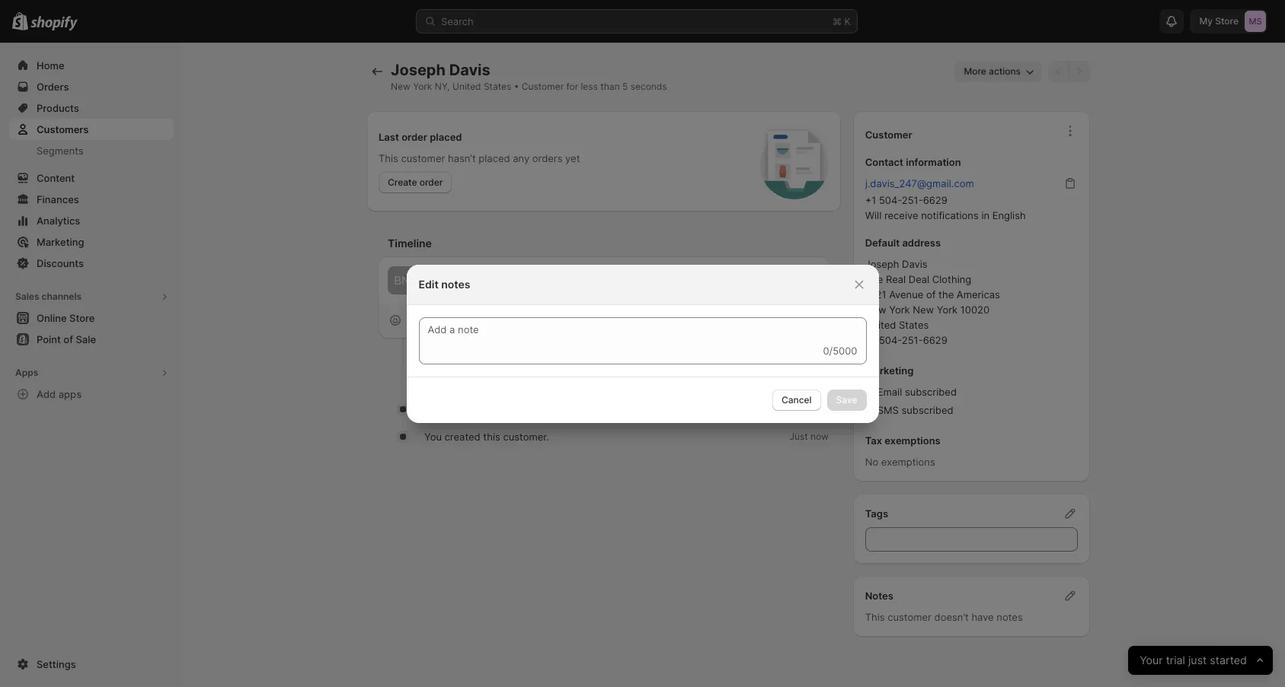 Task type: vqa. For each thing, say whether or not it's contained in the screenshot.
the top login
no



Task type: locate. For each thing, give the bounding box(es) containing it.
1 +1 from the top
[[865, 194, 876, 206]]

new
[[391, 81, 410, 92], [865, 304, 887, 316], [913, 304, 934, 316]]

create order button
[[379, 172, 452, 194]]

united inside 'joseph davis the real deal clothing 1221 avenue of the americas new york new york 10020 united states +1 504-251-6629'
[[865, 319, 896, 331]]

2 504- from the top
[[879, 334, 902, 347]]

1 vertical spatial 251-
[[902, 334, 923, 347]]

ny,
[[435, 81, 450, 92]]

0 vertical spatial this
[[379, 152, 398, 165]]

subscribed up sms subscribed
[[905, 386, 957, 398]]

this customer doesn't have notes
[[865, 612, 1023, 624]]

0 vertical spatial united
[[453, 81, 481, 92]]

customer.
[[503, 431, 549, 444]]

joseph inside joseph davis new york ny, united states • customer for less than 5 seconds
[[391, 61, 446, 79]]

davis up "ny,"
[[449, 61, 490, 79]]

1 vertical spatial united
[[865, 319, 896, 331]]

1 horizontal spatial united
[[865, 319, 896, 331]]

united down 1221
[[865, 319, 896, 331]]

0 vertical spatial exemptions
[[885, 435, 941, 447]]

0 vertical spatial 6629
[[923, 194, 948, 206]]

1 vertical spatial now
[[811, 431, 829, 443]]

+1 up marketing
[[865, 334, 876, 347]]

placed
[[430, 131, 462, 143], [479, 152, 510, 165]]

1 vertical spatial exemptions
[[881, 456, 935, 469]]

york down the
[[937, 304, 958, 316]]

just down comments
[[790, 404, 808, 415]]

1 vertical spatial customer
[[888, 612, 932, 624]]

sales channels button
[[9, 286, 174, 308]]

0 horizontal spatial joseph
[[391, 61, 446, 79]]

davis for joseph davis the real deal clothing 1221 avenue of the americas new york new york 10020 united states +1 504-251-6629
[[902, 258, 928, 270]]

tax exemptions
[[865, 435, 941, 447]]

add apps
[[37, 389, 82, 401]]

sales
[[15, 291, 39, 302]]

davis for joseph davis new york ny, united states • customer for less than 5 seconds
[[449, 61, 490, 79]]

york inside joseph davis new york ny, united states • customer for less than 5 seconds
[[413, 81, 432, 92]]

of
[[926, 289, 936, 301]]

exemptions up "no exemptions" on the bottom right
[[885, 435, 941, 447]]

order right the create
[[420, 177, 443, 188]]

0 vertical spatial 251-
[[902, 194, 923, 206]]

and
[[681, 342, 697, 353]]

placed up hasn't
[[430, 131, 462, 143]]

0 vertical spatial now
[[811, 404, 829, 415]]

york
[[413, 81, 432, 92], [889, 304, 910, 316], [937, 304, 958, 316]]

davis up deal
[[902, 258, 928, 270]]

edit notes dialog
[[0, 265, 1285, 423]]

apps button
[[9, 363, 174, 384]]

subscribed
[[905, 386, 957, 398], [902, 405, 954, 417]]

1 vertical spatial 504-
[[879, 334, 902, 347]]

251- up marketing
[[902, 334, 923, 347]]

2 +1 from the top
[[865, 334, 876, 347]]

2 251- from the top
[[902, 334, 923, 347]]

customers link
[[9, 119, 174, 140]]

this customer hasn't placed any orders yet
[[379, 152, 580, 165]]

+1 up will
[[865, 194, 876, 206]]

just down the cancel button
[[790, 431, 808, 443]]

1 vertical spatial +1
[[865, 334, 876, 347]]

tags
[[865, 508, 888, 520]]

0 horizontal spatial new
[[391, 81, 410, 92]]

customer up the contact
[[865, 129, 913, 141]]

joseph inside 'joseph davis the real deal clothing 1221 avenue of the americas new york new york 10020 united states +1 504-251-6629'
[[865, 258, 899, 270]]

notes right edit
[[441, 278, 471, 291]]

just now
[[790, 404, 829, 415], [790, 431, 829, 443]]

1 vertical spatial joseph
[[865, 258, 899, 270]]

251- down j.davis_247@gmail.com
[[902, 194, 923, 206]]

504- up receive
[[879, 194, 902, 206]]

order for last
[[402, 131, 427, 143]]

just
[[790, 404, 808, 415], [790, 431, 808, 443]]

joseph
[[391, 61, 446, 79], [865, 258, 899, 270]]

1 251- from the top
[[902, 194, 923, 206]]

251-
[[902, 194, 923, 206], [902, 334, 923, 347]]

less
[[581, 81, 598, 92]]

new inside joseph davis new york ny, united states • customer for less than 5 seconds
[[391, 81, 410, 92]]

timeline
[[388, 237, 432, 250]]

home link
[[9, 55, 174, 76]]

create order
[[388, 177, 443, 188]]

6629
[[923, 194, 948, 206], [923, 334, 948, 347]]

customer right •
[[522, 81, 564, 92]]

0 horizontal spatial this
[[379, 152, 398, 165]]

1 horizontal spatial notes
[[997, 612, 1023, 624]]

+1 inside +1 504-251-6629 will receive notifications in english
[[865, 194, 876, 206]]

add
[[37, 389, 56, 401]]

1 vertical spatial 6629
[[923, 334, 948, 347]]

davis
[[449, 61, 490, 79], [902, 258, 928, 270]]

deal
[[909, 274, 930, 286]]

york down avenue
[[889, 304, 910, 316]]

default address
[[865, 237, 941, 249]]

settings
[[37, 659, 76, 671]]

1 vertical spatial subscribed
[[902, 405, 954, 417]]

seconds
[[631, 81, 667, 92]]

0 horizontal spatial york
[[413, 81, 432, 92]]

j.davis_247@gmail.com button
[[856, 173, 983, 194]]

just now down the cancel button
[[790, 431, 829, 443]]

2 6629 from the top
[[923, 334, 948, 347]]

504- up marketing
[[879, 334, 902, 347]]

notes
[[865, 590, 894, 603]]

1 vertical spatial order
[[420, 177, 443, 188]]

new down 1221
[[865, 304, 887, 316]]

1 horizontal spatial davis
[[902, 258, 928, 270]]

0 vertical spatial subscribed
[[905, 386, 957, 398]]

address
[[902, 237, 941, 249]]

united
[[453, 81, 481, 92], [865, 319, 896, 331]]

+1
[[865, 194, 876, 206], [865, 334, 876, 347]]

1 horizontal spatial customer
[[865, 129, 913, 141]]

joseph up "ny,"
[[391, 61, 446, 79]]

customer down the notes
[[888, 612, 932, 624]]

just now down comments
[[790, 404, 829, 415]]

edit
[[419, 278, 439, 291]]

placed left the any
[[479, 152, 510, 165]]

504-
[[879, 194, 902, 206], [879, 334, 902, 347]]

0 vertical spatial +1
[[865, 194, 876, 206]]

now down comments
[[811, 404, 829, 415]]

0 vertical spatial placed
[[430, 131, 462, 143]]

contact information
[[865, 156, 961, 168]]

1 vertical spatial this
[[865, 612, 885, 624]]

0 horizontal spatial customer
[[522, 81, 564, 92]]

0 vertical spatial customer
[[522, 81, 564, 92]]

davis inside joseph davis new york ny, united states • customer for less than 5 seconds
[[449, 61, 490, 79]]

customer down the last order placed
[[401, 152, 445, 165]]

states down avenue
[[899, 319, 929, 331]]

the
[[865, 274, 883, 286]]

states inside 'joseph davis the real deal clothing 1221 avenue of the americas new york new york 10020 united states +1 504-251-6629'
[[899, 319, 929, 331]]

york left "ny,"
[[413, 81, 432, 92]]

1 6629 from the top
[[923, 194, 948, 206]]

customer for hasn't
[[401, 152, 445, 165]]

other
[[699, 342, 722, 353]]

0 vertical spatial 504-
[[879, 194, 902, 206]]

davis inside 'joseph davis the real deal clothing 1221 avenue of the americas new york new york 10020 united states +1 504-251-6629'
[[902, 258, 928, 270]]

Add a note text field
[[419, 317, 867, 343]]

1 horizontal spatial states
[[899, 319, 929, 331]]

states left •
[[484, 81, 511, 92]]

cancel button
[[772, 390, 821, 411]]

0 vertical spatial just now
[[790, 404, 829, 415]]

1 vertical spatial placed
[[479, 152, 510, 165]]

order right last
[[402, 131, 427, 143]]

than
[[601, 81, 620, 92]]

you created this customer.
[[424, 431, 549, 444]]

1 vertical spatial customer
[[865, 129, 913, 141]]

0 vertical spatial just
[[790, 404, 808, 415]]

order
[[402, 131, 427, 143], [420, 177, 443, 188]]

6629 down of
[[923, 334, 948, 347]]

1 horizontal spatial york
[[889, 304, 910, 316]]

1 vertical spatial just now
[[790, 431, 829, 443]]

new left "ny,"
[[391, 81, 410, 92]]

default
[[865, 237, 900, 249]]

0 horizontal spatial states
[[484, 81, 511, 92]]

1 horizontal spatial joseph
[[865, 258, 899, 270]]

united right "ny,"
[[453, 81, 481, 92]]

new down of
[[913, 304, 934, 316]]

0 vertical spatial davis
[[449, 61, 490, 79]]

sales channels
[[15, 291, 82, 302]]

joseph up the the at the top
[[865, 258, 899, 270]]

+1 inside 'joseph davis the real deal clothing 1221 avenue of the americas new york new york 10020 united states +1 504-251-6629'
[[865, 334, 876, 347]]

notes
[[441, 278, 471, 291], [997, 612, 1023, 624]]

1 vertical spatial davis
[[902, 258, 928, 270]]

1 504- from the top
[[879, 194, 902, 206]]

this down the notes
[[865, 612, 885, 624]]

0 vertical spatial customer
[[401, 152, 445, 165]]

0 horizontal spatial notes
[[441, 278, 471, 291]]

1 vertical spatial notes
[[997, 612, 1023, 624]]

0 vertical spatial states
[[484, 81, 511, 92]]

0 vertical spatial notes
[[441, 278, 471, 291]]

0 horizontal spatial davis
[[449, 61, 490, 79]]

notes right have
[[997, 612, 1023, 624]]

⌘ k
[[833, 15, 851, 27]]

+1 504-251-6629 will receive notifications in english
[[865, 194, 1026, 222]]

1 horizontal spatial this
[[865, 612, 885, 624]]

exemptions down tax exemptions
[[881, 456, 935, 469]]

add apps button
[[9, 384, 174, 405]]

1 vertical spatial just
[[790, 431, 808, 443]]

states
[[484, 81, 511, 92], [899, 319, 929, 331]]

1 now from the top
[[811, 404, 829, 415]]

joseph for joseph davis the real deal clothing 1221 avenue of the americas new york new york 10020 united states +1 504-251-6629
[[865, 258, 899, 270]]

now down the cancel button
[[811, 431, 829, 443]]

states inside joseph davis new york ny, united states • customer for less than 5 seconds
[[484, 81, 511, 92]]

hasn't
[[448, 152, 476, 165]]

0 vertical spatial joseph
[[391, 61, 446, 79]]

6629 up notifications
[[923, 194, 948, 206]]

customer
[[522, 81, 564, 92], [865, 129, 913, 141]]

•
[[514, 81, 519, 92]]

0 vertical spatial order
[[402, 131, 427, 143]]

1 horizontal spatial customer
[[888, 612, 932, 624]]

0 horizontal spatial united
[[453, 81, 481, 92]]

this down last
[[379, 152, 398, 165]]

subscribed down email subscribed
[[902, 405, 954, 417]]

1 horizontal spatial new
[[865, 304, 887, 316]]

0 horizontal spatial placed
[[430, 131, 462, 143]]

have
[[972, 612, 994, 624]]

6629 inside 'joseph davis the real deal clothing 1221 avenue of the americas new york new york 10020 united states +1 504-251-6629'
[[923, 334, 948, 347]]

subscribed for sms subscribed
[[902, 405, 954, 417]]

order inside button
[[420, 177, 443, 188]]

sms subscribed
[[877, 405, 954, 417]]

1 vertical spatial states
[[899, 319, 929, 331]]

0 horizontal spatial customer
[[401, 152, 445, 165]]



Task type: describe. For each thing, give the bounding box(es) containing it.
sms
[[877, 405, 899, 417]]

1 just now from the top
[[790, 404, 829, 415]]

can
[[747, 342, 763, 353]]

will
[[865, 210, 882, 222]]

avatar with initials b n image
[[388, 267, 416, 295]]

no
[[865, 456, 879, 469]]

channels
[[42, 291, 82, 302]]

251- inside 'joseph davis the real deal clothing 1221 avenue of the americas new york new york 10020 united states +1 504-251-6629'
[[902, 334, 923, 347]]

customers
[[37, 123, 89, 136]]

for
[[566, 81, 578, 92]]

joseph for joseph davis new york ny, united states • customer for less than 5 seconds
[[391, 61, 446, 79]]

notifications
[[921, 210, 979, 222]]

united inside joseph davis new york ny, united states • customer for less than 5 seconds
[[453, 81, 481, 92]]

this for this customer hasn't placed any orders yet
[[379, 152, 398, 165]]

avenue
[[889, 289, 924, 301]]

2 now from the top
[[811, 431, 829, 443]]

2 just from the top
[[790, 431, 808, 443]]

1 horizontal spatial placed
[[479, 152, 510, 165]]

real
[[886, 274, 906, 286]]

2 horizontal spatial new
[[913, 304, 934, 316]]

tax
[[865, 435, 882, 447]]

english
[[993, 210, 1026, 222]]

shopify image
[[31, 16, 78, 31]]

segments
[[37, 145, 84, 157]]

joseph davis new york ny, united states • customer for less than 5 seconds
[[391, 61, 667, 92]]

apps
[[58, 389, 82, 401]]

doesn't
[[935, 612, 969, 624]]

504- inside 'joseph davis the real deal clothing 1221 avenue of the americas new york new york 10020 united states +1 504-251-6629'
[[879, 334, 902, 347]]

contact
[[865, 156, 904, 168]]

you
[[424, 431, 442, 444]]

notes inside dialog
[[441, 278, 471, 291]]

edit notes
[[419, 278, 471, 291]]

discounts link
[[9, 253, 174, 274]]

5
[[622, 81, 628, 92]]

2 horizontal spatial york
[[937, 304, 958, 316]]

k
[[845, 15, 851, 27]]

home
[[37, 59, 64, 72]]

cancel
[[782, 394, 812, 406]]

last
[[379, 131, 399, 143]]

1221
[[865, 289, 886, 301]]

j.davis_247@gmail.com
[[865, 178, 974, 190]]

any
[[513, 152, 530, 165]]

subscribed for email subscribed
[[905, 386, 957, 398]]

receive
[[884, 210, 919, 222]]

Leave a comment... text field
[[425, 273, 820, 288]]

this for this customer doesn't have notes
[[865, 612, 885, 624]]

no exemptions
[[865, 456, 935, 469]]

marketing
[[865, 365, 914, 377]]

order for create
[[420, 177, 443, 188]]

2 just now from the top
[[790, 431, 829, 443]]

6629 inside +1 504-251-6629 will receive notifications in english
[[923, 194, 948, 206]]

the
[[939, 289, 954, 301]]

clothing
[[932, 274, 972, 286]]

exemptions for no exemptions
[[881, 456, 935, 469]]

americas
[[957, 289, 1000, 301]]

information
[[906, 156, 961, 168]]

create
[[388, 177, 417, 188]]

last order placed
[[379, 131, 462, 143]]

customer inside joseph davis new york ny, united states • customer for less than 5 seconds
[[522, 81, 564, 92]]

joseph davis the real deal clothing 1221 avenue of the americas new york new york 10020 united states +1 504-251-6629
[[865, 258, 1000, 347]]

created
[[445, 431, 481, 444]]

discounts
[[37, 258, 84, 270]]

comments
[[784, 342, 829, 353]]

251- inside +1 504-251-6629 will receive notifications in english
[[902, 194, 923, 206]]

see
[[766, 342, 781, 353]]

1 just from the top
[[790, 404, 808, 415]]

email
[[877, 386, 902, 398]]

email subscribed
[[877, 386, 957, 398]]

staff
[[725, 342, 745, 353]]

10020
[[961, 304, 990, 316]]

this
[[483, 431, 500, 444]]

settings link
[[9, 654, 174, 676]]

orders
[[532, 152, 563, 165]]

exemptions for tax exemptions
[[885, 435, 941, 447]]

apps
[[15, 367, 38, 379]]

segments link
[[9, 140, 174, 162]]

⌘
[[833, 15, 842, 27]]

504- inside +1 504-251-6629 will receive notifications in english
[[879, 194, 902, 206]]

only
[[640, 342, 660, 353]]

search
[[441, 15, 474, 27]]

in
[[982, 210, 990, 222]]

yet
[[565, 152, 580, 165]]

you
[[662, 342, 678, 353]]

only you and other staff can see comments
[[640, 342, 829, 353]]

customer for doesn't
[[888, 612, 932, 624]]



